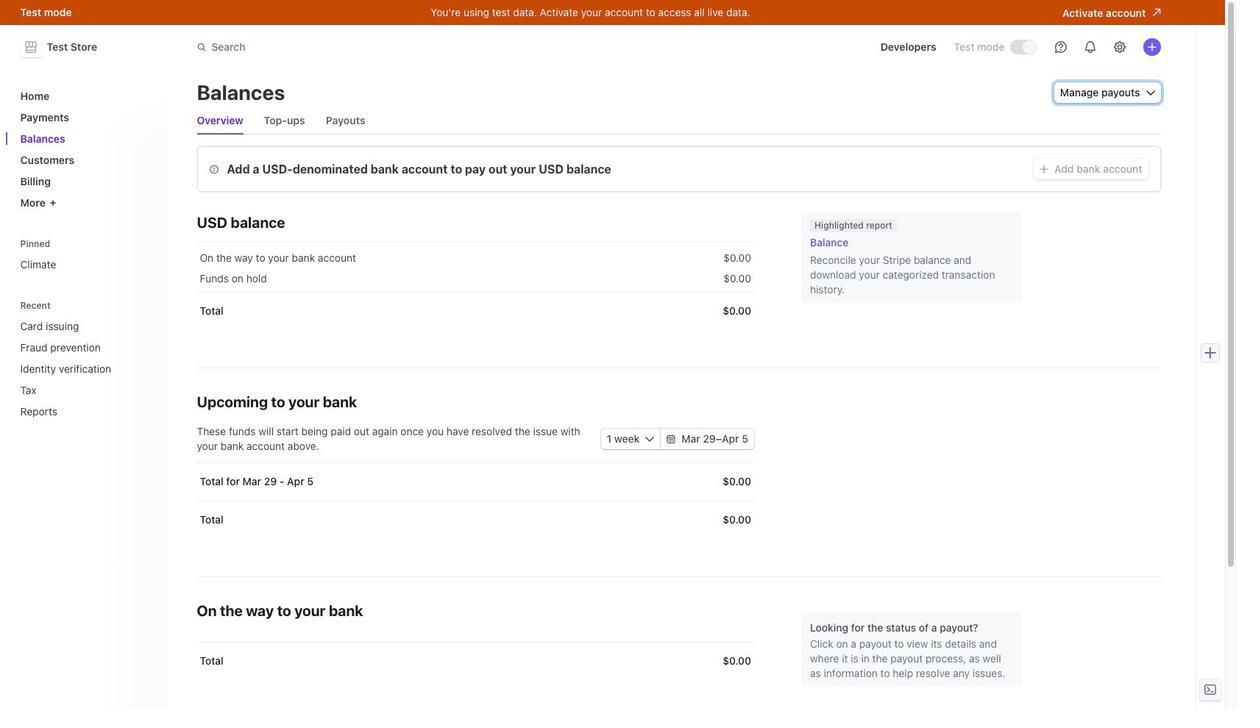 Task type: locate. For each thing, give the bounding box(es) containing it.
1 horizontal spatial svg image
[[1146, 88, 1155, 97]]

svg image
[[646, 435, 655, 444], [667, 435, 676, 444]]

1 recent element from the top
[[14, 300, 159, 424]]

row
[[197, 242, 754, 272], [197, 266, 754, 292], [197, 292, 754, 330], [197, 463, 754, 501], [197, 501, 754, 540], [197, 643, 754, 681]]

None search field
[[188, 33, 603, 61]]

2 recent element from the top
[[14, 314, 159, 424]]

1 vertical spatial svg image
[[1040, 165, 1049, 174]]

Test mode checkbox
[[1011, 41, 1036, 54]]

0 horizontal spatial svg image
[[646, 435, 655, 444]]

1 svg image from the left
[[646, 435, 655, 444]]

tab list
[[197, 107, 1161, 135]]

0 vertical spatial grid
[[197, 242, 754, 330]]

1 row from the top
[[197, 242, 754, 272]]

recent element
[[14, 300, 159, 424], [14, 314, 159, 424]]

grid
[[197, 242, 754, 330], [197, 463, 754, 540]]

help image
[[1055, 41, 1067, 53]]

svg image
[[1146, 88, 1155, 97], [1040, 165, 1049, 174]]

1 vertical spatial grid
[[197, 463, 754, 540]]

1 horizontal spatial svg image
[[667, 435, 676, 444]]

0 vertical spatial svg image
[[1146, 88, 1155, 97]]



Task type: vqa. For each thing, say whether or not it's contained in the screenshot.
an
no



Task type: describe. For each thing, give the bounding box(es) containing it.
settings image
[[1114, 41, 1126, 53]]

3 row from the top
[[197, 292, 754, 330]]

2 grid from the top
[[197, 463, 754, 540]]

core navigation links element
[[14, 84, 159, 215]]

2 svg image from the left
[[667, 435, 676, 444]]

Search text field
[[188, 33, 603, 61]]

0 horizontal spatial svg image
[[1040, 165, 1049, 174]]

4 row from the top
[[197, 463, 754, 501]]

6 row from the top
[[197, 643, 754, 681]]

2 row from the top
[[197, 266, 754, 292]]

notifications image
[[1085, 41, 1096, 53]]

1 grid from the top
[[197, 242, 754, 330]]

pinned element
[[14, 238, 159, 277]]

5 row from the top
[[197, 501, 754, 540]]



